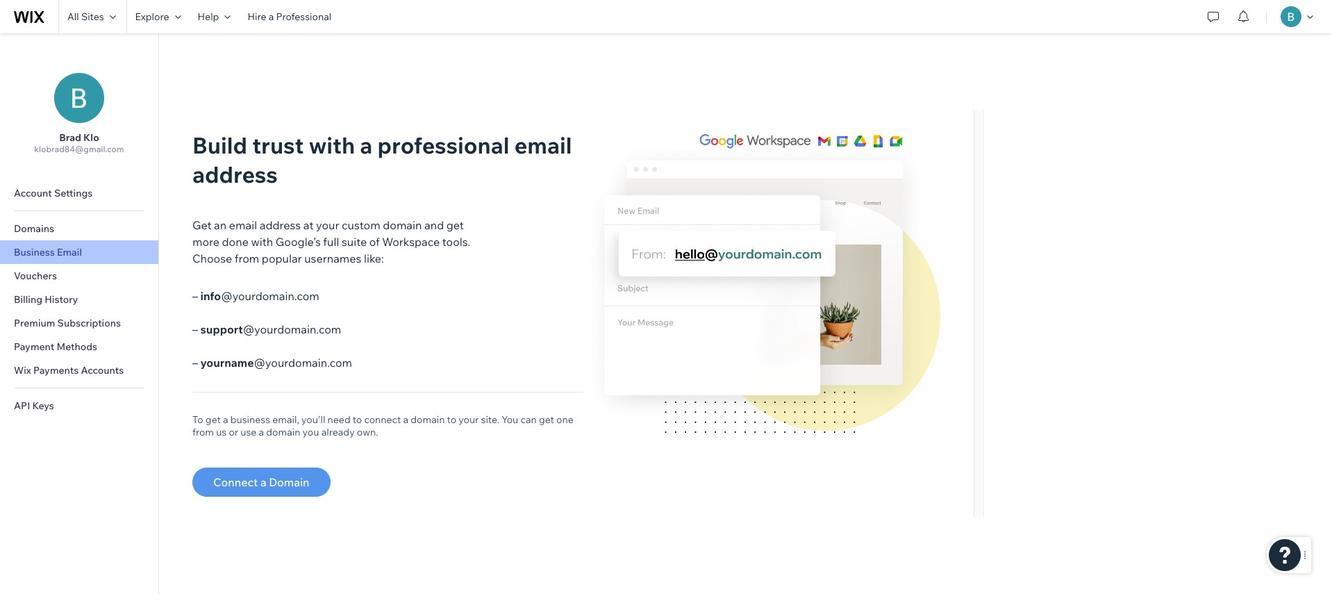 Task type: describe. For each thing, give the bounding box(es) containing it.
brad klo klobrad84@gmail.com
[[34, 131, 124, 154]]

get
[[193, 218, 212, 232]]

email
[[57, 246, 82, 259]]

payment methods
[[14, 341, 97, 353]]

settings
[[54, 187, 93, 199]]

to get a business email, you'll need to connect a domain to your site. you can get one from us or use a domain you already own.
[[193, 414, 574, 439]]

at
[[304, 218, 314, 232]]

popular
[[262, 252, 302, 265]]

done
[[222, 235, 249, 249]]

connect
[[213, 475, 258, 489]]

domains
[[14, 222, 54, 235]]

like:
[[364, 252, 384, 265]]

payment methods link
[[0, 335, 158, 359]]

email inside build trust with a professional email address
[[515, 131, 572, 159]]

help button
[[189, 0, 239, 33]]

connect a domain button
[[193, 468, 331, 497]]

– for – support @yourdomain.com
[[193, 322, 198, 336]]

or
[[229, 426, 238, 439]]

your inside to get a business email, you'll need to connect a domain to your site. you can get one from us or use a domain you already own.
[[459, 414, 479, 426]]

own.
[[357, 426, 379, 439]]

you
[[303, 426, 319, 439]]

payment
[[14, 341, 54, 353]]

choose
[[193, 252, 232, 265]]

more
[[193, 235, 220, 249]]

with inside get an email address at your custom domain and get more done with google's full suite of workspace tools. choose from popular usernames like:
[[251, 235, 273, 249]]

premium
[[14, 317, 55, 329]]

full
[[323, 235, 339, 249]]

domain left you
[[266, 426, 301, 439]]

connect a domain
[[213, 475, 310, 489]]

address inside build trust with a professional email address
[[193, 161, 278, 188]]

a inside connect a domain button
[[261, 475, 267, 489]]

billing history link
[[0, 288, 158, 311]]

explore
[[135, 10, 169, 23]]

hire a professional
[[248, 10, 332, 23]]

of
[[370, 235, 380, 249]]

site.
[[481, 414, 500, 426]]

payments
[[33, 364, 79, 377]]

you'll
[[302, 414, 326, 426]]

@yourdomain.com for – info @yourdomain.com
[[221, 289, 319, 303]]

and
[[425, 218, 444, 232]]

with inside build trust with a professional email address
[[309, 131, 355, 159]]

domain right the connect
[[411, 414, 445, 426]]

workspace
[[382, 235, 440, 249]]

one
[[557, 414, 574, 426]]

api
[[14, 400, 30, 412]]

@yourdomain.com for – yourname @yourdomain.com
[[254, 356, 352, 370]]

history
[[45, 293, 78, 306]]

api keys link
[[0, 394, 158, 418]]

account settings
[[14, 187, 93, 199]]

accounts
[[81, 364, 124, 377]]

– support @yourdomain.com
[[193, 322, 341, 336]]

sites
[[81, 10, 104, 23]]

hire
[[248, 10, 267, 23]]

vouchers
[[14, 270, 57, 282]]

get an email address at your custom domain and get more done with google's full suite of workspace tools. choose from popular usernames like:
[[193, 218, 471, 265]]

premium subscriptions link
[[0, 311, 158, 335]]

custom
[[342, 218, 381, 232]]

– for – info @yourdomain.com
[[193, 289, 198, 303]]

keys
[[32, 400, 54, 412]]

hire a professional link
[[239, 0, 340, 33]]

tools.
[[443, 235, 471, 249]]

api keys
[[14, 400, 54, 412]]

professional
[[276, 10, 332, 23]]

build trust with a professional email address
[[193, 131, 572, 188]]

all sites
[[67, 10, 104, 23]]

business
[[14, 246, 55, 259]]

wix payments accounts
[[14, 364, 124, 377]]

a inside build trust with a professional email address
[[360, 131, 373, 159]]

an
[[214, 218, 227, 232]]

already
[[322, 426, 355, 439]]



Task type: locate. For each thing, give the bounding box(es) containing it.
business email
[[14, 246, 82, 259]]

wix
[[14, 364, 31, 377]]

email inside get an email address at your custom domain and get more done with google's full suite of workspace tools. choose from popular usernames like:
[[229, 218, 257, 232]]

1 horizontal spatial email
[[515, 131, 572, 159]]

2 vertical spatial @yourdomain.com
[[254, 356, 352, 370]]

wix payments accounts link
[[0, 359, 158, 382]]

a inside hire a professional link
[[269, 10, 274, 23]]

your left the site.
[[459, 414, 479, 426]]

domain
[[269, 475, 310, 489]]

build
[[193, 131, 247, 159]]

from inside get an email address at your custom domain and get more done with google's full suite of workspace tools. choose from popular usernames like:
[[235, 252, 259, 265]]

with right 'trust'
[[309, 131, 355, 159]]

@yourdomain.com down the – support @yourdomain.com
[[254, 356, 352, 370]]

your inside get an email address at your custom domain and get more done with google's full suite of workspace tools. choose from popular usernames like:
[[316, 218, 339, 232]]

1 horizontal spatial get
[[447, 218, 464, 232]]

info
[[201, 289, 221, 303]]

from
[[235, 252, 259, 265], [193, 426, 214, 439]]

1 vertical spatial with
[[251, 235, 273, 249]]

1 vertical spatial address
[[260, 218, 301, 232]]

premium subscriptions
[[14, 317, 121, 329]]

1 vertical spatial from
[[193, 426, 214, 439]]

account settings link
[[0, 181, 158, 205]]

@yourdomain.com up the – support @yourdomain.com
[[221, 289, 319, 303]]

klobrad84@gmail.com
[[34, 144, 124, 154]]

@yourdomain.com
[[221, 289, 319, 303], [243, 322, 341, 336], [254, 356, 352, 370]]

1 – from the top
[[193, 289, 198, 303]]

@yourdomain.com for – support @yourdomain.com
[[243, 322, 341, 336]]

– left support
[[193, 322, 198, 336]]

address inside get an email address at your custom domain and get more done with google's full suite of workspace tools. choose from popular usernames like:
[[260, 218, 301, 232]]

billing history
[[14, 293, 78, 306]]

1 horizontal spatial with
[[309, 131, 355, 159]]

2 vertical spatial –
[[193, 356, 198, 370]]

address up google's
[[260, 218, 301, 232]]

email
[[515, 131, 572, 159], [229, 218, 257, 232]]

0 vertical spatial @yourdomain.com
[[221, 289, 319, 303]]

billing
[[14, 293, 42, 306]]

yourname
[[201, 356, 254, 370]]

–
[[193, 289, 198, 303], [193, 322, 198, 336], [193, 356, 198, 370]]

3 – from the top
[[193, 356, 198, 370]]

1 horizontal spatial to
[[447, 414, 457, 426]]

0 horizontal spatial email
[[229, 218, 257, 232]]

connect
[[364, 414, 401, 426]]

0 vertical spatial with
[[309, 131, 355, 159]]

with
[[309, 131, 355, 159], [251, 235, 273, 249]]

methods
[[57, 341, 97, 353]]

1 to from the left
[[353, 414, 362, 426]]

get inside get an email address at your custom domain and get more done with google's full suite of workspace tools. choose from popular usernames like:
[[447, 218, 464, 232]]

2 to from the left
[[447, 414, 457, 426]]

us
[[216, 426, 227, 439]]

help
[[198, 10, 219, 23]]

from inside to get a business email, you'll need to connect a domain to your site. you can get one from us or use a domain you already own.
[[193, 426, 214, 439]]

to
[[193, 414, 203, 426]]

1 horizontal spatial your
[[459, 414, 479, 426]]

account
[[14, 187, 52, 199]]

your up full on the left
[[316, 218, 339, 232]]

– info @yourdomain.com
[[193, 289, 319, 303]]

1 vertical spatial @yourdomain.com
[[243, 322, 341, 336]]

suite
[[342, 235, 367, 249]]

0 horizontal spatial to
[[353, 414, 362, 426]]

address down build
[[193, 161, 278, 188]]

get up tools.
[[447, 218, 464, 232]]

professional
[[378, 131, 510, 159]]

domain
[[383, 218, 422, 232], [411, 414, 445, 426], [266, 426, 301, 439]]

domain up workspace
[[383, 218, 422, 232]]

from down done
[[235, 252, 259, 265]]

usernames
[[305, 252, 362, 265]]

@yourdomain.com up – yourname @yourdomain.com
[[243, 322, 341, 336]]

need
[[328, 414, 351, 426]]

support
[[201, 322, 243, 336]]

1 vertical spatial –
[[193, 322, 198, 336]]

use
[[241, 426, 257, 439]]

0 vertical spatial –
[[193, 289, 198, 303]]

trust
[[252, 131, 304, 159]]

email,
[[273, 414, 299, 426]]

0 vertical spatial your
[[316, 218, 339, 232]]

can
[[521, 414, 537, 426]]

1 vertical spatial your
[[459, 414, 479, 426]]

to
[[353, 414, 362, 426], [447, 414, 457, 426]]

0 horizontal spatial from
[[193, 426, 214, 439]]

from left us
[[193, 426, 214, 439]]

business
[[230, 414, 270, 426]]

0 vertical spatial address
[[193, 161, 278, 188]]

subscriptions
[[57, 317, 121, 329]]

sidebar element
[[0, 33, 159, 594]]

klo
[[83, 131, 99, 144]]

2 horizontal spatial get
[[539, 414, 555, 426]]

you
[[502, 414, 519, 426]]

your
[[316, 218, 339, 232], [459, 414, 479, 426]]

domains link
[[0, 217, 158, 240]]

– yourname @yourdomain.com
[[193, 356, 352, 370]]

address
[[193, 161, 278, 188], [260, 218, 301, 232]]

get
[[447, 218, 464, 232], [206, 414, 221, 426], [539, 414, 555, 426]]

brad
[[59, 131, 81, 144]]

with up the popular
[[251, 235, 273, 249]]

1 vertical spatial email
[[229, 218, 257, 232]]

0 horizontal spatial get
[[206, 414, 221, 426]]

0 vertical spatial email
[[515, 131, 572, 159]]

get right to
[[206, 414, 221, 426]]

google's
[[276, 235, 321, 249]]

0 vertical spatial from
[[235, 252, 259, 265]]

vouchers link
[[0, 264, 158, 288]]

all
[[67, 10, 79, 23]]

business email link
[[0, 240, 158, 264]]

– for – yourname @yourdomain.com
[[193, 356, 198, 370]]

2 – from the top
[[193, 322, 198, 336]]

– left yourname
[[193, 356, 198, 370]]

domain inside get an email address at your custom domain and get more done with google's full suite of workspace tools. choose from popular usernames like:
[[383, 218, 422, 232]]

to left the site.
[[447, 414, 457, 426]]

to right need at the left of the page
[[353, 414, 362, 426]]

0 horizontal spatial with
[[251, 235, 273, 249]]

1 horizontal spatial from
[[235, 252, 259, 265]]

get right can at left
[[539, 414, 555, 426]]

0 horizontal spatial your
[[316, 218, 339, 232]]

– left info
[[193, 289, 198, 303]]



Task type: vqa. For each thing, say whether or not it's contained in the screenshot.
'manage where you offer shipping, local delivery or pickup, and how much you charge for each option at checkout. learn more'
no



